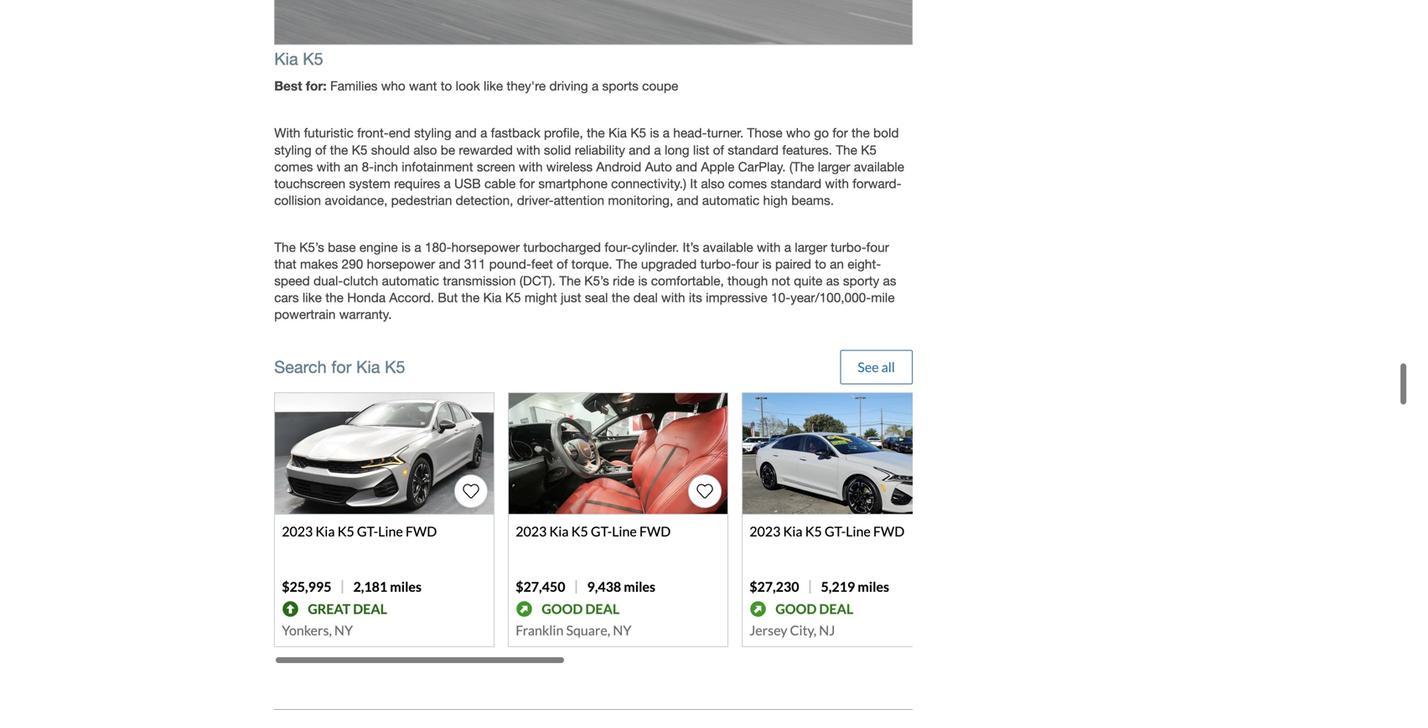 Task type: describe. For each thing, give the bounding box(es) containing it.
2 ny from the left
[[613, 622, 632, 639]]

reliability
[[575, 142, 626, 157]]

the up the ride
[[616, 257, 638, 272]]

kia inside with futuristic front-end styling and a fastback profile, the kia k5 is a head-turner. those who go for the bold styling of the k5 should also be rewarded with solid reliability and a long list of standard features. the k5 comes with an 8-inch infotainment screen with wireless android auto and apple carplay. (the larger available touchscreen system requires a usb cable for smartphone connectivity.) it also comes standard with forward- collision avoidance, pedestrian detection, driver-attention monitoring, and automatic high beams.
[[609, 126, 627, 141]]

avoidance,
[[325, 193, 388, 208]]

the down the ride
[[612, 290, 630, 305]]

kia up best
[[274, 49, 298, 69]]

good deal for 5,219
[[776, 601, 854, 617]]

gt- for 9,438 miles
[[591, 523, 612, 540]]

makes
[[300, 257, 338, 272]]

jersey city, nj
[[750, 622, 836, 639]]

auto
[[645, 159, 672, 174]]

k5 up 2,181
[[338, 523, 355, 540]]

with up paired
[[757, 240, 781, 255]]

with down fastback
[[517, 142, 541, 157]]

want
[[409, 78, 437, 94]]

best
[[274, 78, 302, 94]]

attention
[[554, 193, 605, 208]]

9,438
[[587, 579, 622, 595]]

1 vertical spatial comes
[[729, 176, 767, 191]]

k5 up 8-
[[352, 142, 368, 157]]

turner.
[[707, 126, 744, 141]]

apple
[[701, 159, 735, 174]]

0 vertical spatial horsepower
[[452, 240, 520, 255]]

is right engine
[[402, 240, 411, 255]]

miles for 5,219 miles
[[858, 579, 890, 595]]

2 as from the left
[[884, 273, 897, 289]]

carplay.
[[738, 159, 786, 174]]

with up touchscreen
[[317, 159, 341, 174]]

$27,230
[[750, 579, 800, 595]]

but
[[438, 290, 458, 305]]

fwd for 5,219 miles
[[874, 523, 905, 540]]

turbocharged
[[524, 240, 601, 255]]

paired
[[776, 257, 812, 272]]

with up beams.
[[826, 176, 850, 191]]

detection,
[[456, 193, 514, 208]]

k5 inside the k5's base engine is a 180-horsepower turbocharged four-cylinder. it's available with a larger turbo-four that makes 290 horsepower and 311 pound-feet of torque. the upgraded turbo-four is paired to an eight- speed dual-clutch automatic transmission (dct). the k5's ride is comfortable, though not quite as sporty as cars like the honda accord. but the kia k5 might just seal the deal with its impressive 10-year/100,000-mile powertrain warranty.
[[505, 290, 521, 305]]

those
[[748, 126, 783, 141]]

the down futuristic
[[330, 142, 348, 157]]

solid
[[544, 142, 572, 157]]

0 vertical spatial standard
[[728, 142, 779, 157]]

2023 for $27,230
[[750, 523, 781, 540]]

futuristic
[[304, 126, 354, 141]]

feet
[[532, 257, 553, 272]]

yonkers,
[[282, 622, 332, 639]]

a up paired
[[785, 240, 792, 255]]

transmission
[[443, 273, 516, 289]]

10-
[[772, 290, 791, 305]]

it's
[[683, 240, 700, 255]]

engine
[[360, 240, 398, 255]]

2023 for $27,450
[[516, 523, 547, 540]]

a up 'auto'
[[655, 142, 661, 157]]

line for 9,438
[[612, 523, 637, 540]]

android
[[597, 159, 642, 174]]

k5 up "5,219"
[[806, 523, 823, 540]]

a down infotainment
[[444, 176, 451, 191]]

front-
[[357, 126, 389, 141]]

k5 up 9,438
[[572, 523, 589, 540]]

is up deal
[[639, 273, 648, 289]]

gt- for 5,219 miles
[[825, 523, 846, 540]]

that
[[274, 257, 297, 272]]

deal for square,
[[586, 601, 620, 617]]

forward-
[[853, 176, 902, 191]]

a inside best for: families who want to look like they're driving a sports coupe
[[592, 78, 599, 94]]

coupe
[[643, 78, 679, 94]]

180-
[[425, 240, 452, 255]]

connectivity.)
[[611, 176, 687, 191]]

5,219
[[821, 579, 856, 595]]

1 horizontal spatial for
[[520, 176, 535, 191]]

seal
[[585, 290, 608, 305]]

and up 'auto'
[[629, 142, 651, 157]]

search for kia k5
[[274, 357, 406, 377]]

1 vertical spatial four
[[736, 257, 759, 272]]

nj
[[820, 622, 836, 639]]

k5 up for:
[[303, 49, 324, 69]]

all
[[882, 359, 896, 375]]

city,
[[790, 622, 817, 639]]

$27,450
[[516, 579, 566, 595]]

0 vertical spatial comes
[[274, 159, 313, 174]]

its
[[689, 290, 703, 305]]

kia k5
[[274, 49, 324, 69]]

the down dual-
[[326, 290, 344, 305]]

2 horizontal spatial of
[[713, 142, 725, 157]]

see all link
[[841, 350, 913, 385]]

it
[[690, 176, 698, 191]]

be
[[441, 142, 456, 157]]

families
[[330, 78, 378, 94]]

deal for city,
[[820, 601, 854, 617]]

larger inside the k5's base engine is a 180-horsepower turbocharged four-cylinder. it's available with a larger turbo-four that makes 290 horsepower and 311 pound-feet of torque. the upgraded turbo-four is paired to an eight- speed dual-clutch automatic transmission (dct). the k5's ride is comfortable, though not quite as sporty as cars like the honda accord. but the kia k5 might just seal the deal with its impressive 10-year/100,000-mile powertrain warranty.
[[795, 240, 828, 255]]

2023 kia k5 gt-line fwd for 5,219 miles
[[750, 523, 905, 540]]

requires
[[394, 176, 440, 191]]

larger inside with futuristic front-end styling and a fastback profile, the kia k5 is a head-turner. those who go for the bold styling of the k5 should also be rewarded with solid reliability and a long list of standard features. the k5 comes with an 8-inch infotainment screen with wireless android auto and apple carplay. (the larger available touchscreen system requires a usb cable for smartphone connectivity.) it also comes standard with forward- collision avoidance, pedestrian detection, driver-attention monitoring, and automatic high beams.
[[818, 159, 851, 174]]

rewarded
[[459, 142, 513, 157]]

driver-
[[517, 193, 554, 208]]

2,181 miles
[[353, 579, 422, 595]]

9,438 miles
[[587, 579, 656, 595]]

cable
[[485, 176, 516, 191]]

mile
[[872, 290, 895, 305]]

(the
[[790, 159, 815, 174]]

with futuristic front-end styling and a fastback profile, the kia k5 is a head-turner. those who go for the bold styling of the k5 should also be rewarded with solid reliability and a long list of standard features. the k5 comes with an 8-inch infotainment screen with wireless android auto and apple carplay. (the larger available touchscreen system requires a usb cable for smartphone connectivity.) it also comes standard with forward- collision avoidance, pedestrian detection, driver-attention monitoring, and automatic high beams.
[[274, 126, 905, 208]]

good deal for 9,438
[[542, 601, 620, 617]]

1 horizontal spatial four
[[867, 240, 890, 255]]

sporty
[[844, 273, 880, 289]]

kia up "$27,230"
[[784, 523, 803, 540]]

the inside with futuristic front-end styling and a fastback profile, the kia k5 is a head-turner. those who go for the bold styling of the k5 should also be rewarded with solid reliability and a long list of standard features. the k5 comes with an 8-inch infotainment screen with wireless android auto and apple carplay. (the larger available touchscreen system requires a usb cable for smartphone connectivity.) it also comes standard with forward- collision avoidance, pedestrian detection, driver-attention monitoring, and automatic high beams.
[[836, 142, 858, 157]]

kia down warranty.
[[356, 357, 380, 377]]

deal for ny
[[353, 601, 387, 617]]

who inside with futuristic front-end styling and a fastback profile, the kia k5 is a head-turner. those who go for the bold styling of the k5 should also be rewarded with solid reliability and a long list of standard features. the k5 comes with an 8-inch infotainment screen with wireless android auto and apple carplay. (the larger available touchscreen system requires a usb cable for smartphone connectivity.) it also comes standard with forward- collision avoidance, pedestrian detection, driver-attention monitoring, and automatic high beams.
[[787, 126, 811, 141]]

might
[[525, 290, 557, 305]]

like inside best for: families who want to look like they're driving a sports coupe
[[484, 78, 503, 94]]

k5 down bold
[[861, 142, 877, 157]]

clutch
[[343, 273, 378, 289]]

torque.
[[572, 257, 613, 272]]

year/100,000-
[[791, 290, 872, 305]]

ride
[[613, 273, 635, 289]]

the up reliability
[[587, 126, 605, 141]]

inch
[[374, 159, 398, 174]]

1 ny from the left
[[335, 622, 353, 639]]

infotainment
[[402, 159, 473, 174]]

they're
[[507, 78, 546, 94]]

yonkers, ny
[[282, 622, 353, 639]]

good for city,
[[776, 601, 817, 617]]

the down "transmission"
[[462, 290, 480, 305]]

fastback
[[491, 126, 541, 141]]

miles for 2,181 miles
[[390, 579, 422, 595]]

eight-
[[848, 257, 882, 272]]

comfortable,
[[651, 273, 724, 289]]



Task type: locate. For each thing, give the bounding box(es) containing it.
1 horizontal spatial turbo-
[[831, 240, 867, 255]]

beams.
[[792, 193, 834, 208]]

cars
[[274, 290, 299, 305]]

good up jersey city, nj
[[776, 601, 817, 617]]

k5 up android
[[631, 126, 647, 141]]

features.
[[783, 142, 833, 157]]

0 vertical spatial four
[[867, 240, 890, 255]]

0 horizontal spatial like
[[303, 290, 322, 305]]

who
[[381, 78, 406, 94], [787, 126, 811, 141]]

as
[[827, 273, 840, 289], [884, 273, 897, 289]]

and up be
[[455, 126, 477, 141]]

2 horizontal spatial deal
[[820, 601, 854, 617]]

of up apple
[[713, 142, 725, 157]]

0 horizontal spatial turbo-
[[701, 257, 736, 272]]

0 horizontal spatial who
[[381, 78, 406, 94]]

1 vertical spatial larger
[[795, 240, 828, 255]]

for
[[833, 126, 849, 141], [520, 176, 535, 191], [332, 357, 352, 377]]

larger
[[818, 159, 851, 174], [795, 240, 828, 255]]

2023 kia k5 gt-line fwd image for 2,181
[[275, 393, 494, 514]]

deal
[[353, 601, 387, 617], [586, 601, 620, 617], [820, 601, 854, 617]]

miles right 2,181
[[390, 579, 422, 595]]

honda
[[347, 290, 386, 305]]

2 horizontal spatial 2023 kia k5 gt-line fwd image
[[743, 393, 962, 514]]

for:
[[306, 78, 327, 94]]

automatic inside the k5's base engine is a 180-horsepower turbocharged four-cylinder. it's available with a larger turbo-four that makes 290 horsepower and 311 pound-feet of torque. the upgraded turbo-four is paired to an eight- speed dual-clutch automatic transmission (dct). the k5's ride is comfortable, though not quite as sporty as cars like the honda accord. but the kia k5 might just seal the deal with its impressive 10-year/100,000-mile powertrain warranty.
[[382, 273, 439, 289]]

to up quite
[[815, 257, 827, 272]]

like
[[484, 78, 503, 94], [303, 290, 322, 305]]

for right go at the top of the page
[[833, 126, 849, 141]]

impressive
[[706, 290, 768, 305]]

2 horizontal spatial 2023
[[750, 523, 781, 540]]

kia up reliability
[[609, 126, 627, 141]]

k5's up seal
[[585, 273, 610, 289]]

end
[[389, 126, 411, 141]]

1 horizontal spatial 2023
[[516, 523, 547, 540]]

0 vertical spatial for
[[833, 126, 849, 141]]

0 vertical spatial turbo-
[[831, 240, 867, 255]]

2,181
[[353, 579, 388, 595]]

3 line from the left
[[846, 523, 871, 540]]

see
[[858, 359, 879, 375]]

fwd
[[406, 523, 437, 540], [640, 523, 671, 540], [874, 523, 905, 540]]

1 vertical spatial like
[[303, 290, 322, 305]]

1 2023 from the left
[[282, 523, 313, 540]]

is
[[650, 126, 660, 141], [402, 240, 411, 255], [763, 257, 772, 272], [639, 273, 648, 289]]

good deal
[[542, 601, 620, 617], [776, 601, 854, 617]]

3 deal from the left
[[820, 601, 854, 617]]

gt- for 2,181 miles
[[357, 523, 378, 540]]

accord.
[[389, 290, 434, 305]]

0 horizontal spatial horsepower
[[367, 257, 435, 272]]

1 horizontal spatial k5's
[[585, 273, 610, 289]]

1 vertical spatial horsepower
[[367, 257, 435, 272]]

2 2023 kia k5 gt-line fwd image from the left
[[509, 393, 728, 514]]

$25,995
[[282, 579, 332, 595]]

0 horizontal spatial for
[[332, 357, 352, 377]]

0 horizontal spatial miles
[[390, 579, 422, 595]]

1 horizontal spatial comes
[[729, 176, 767, 191]]

great deal
[[308, 601, 387, 617]]

gt-
[[357, 523, 378, 540], [591, 523, 612, 540], [825, 523, 846, 540]]

2 deal from the left
[[586, 601, 620, 617]]

2023 up $27,450
[[516, 523, 547, 540]]

1 miles from the left
[[390, 579, 422, 595]]

to inside the k5's base engine is a 180-horsepower turbocharged four-cylinder. it's available with a larger turbo-four that makes 290 horsepower and 311 pound-feet of torque. the upgraded turbo-four is paired to an eight- speed dual-clutch automatic transmission (dct). the k5's ride is comfortable, though not quite as sporty as cars like the honda accord. but the kia k5 might just seal the deal with its impressive 10-year/100,000-mile powertrain warranty.
[[815, 257, 827, 272]]

1 horizontal spatial deal
[[586, 601, 620, 617]]

1 horizontal spatial who
[[787, 126, 811, 141]]

is up 'auto'
[[650, 126, 660, 141]]

1 line from the left
[[378, 523, 403, 540]]

5,219 miles
[[821, 579, 890, 595]]

1 vertical spatial also
[[701, 176, 725, 191]]

line up "2,181 miles"
[[378, 523, 403, 540]]

1 horizontal spatial miles
[[624, 579, 656, 595]]

2023 kia k5 gt-line fwd image
[[275, 393, 494, 514], [509, 393, 728, 514], [743, 393, 962, 514]]

pound-
[[489, 257, 532, 272]]

a left sports
[[592, 78, 599, 94]]

turbo- up eight- at the right top of page
[[831, 240, 867, 255]]

best for: families who want to look like they're driving a sports coupe
[[274, 78, 679, 94]]

a up long
[[663, 126, 670, 141]]

miles right "5,219"
[[858, 579, 890, 595]]

monitoring,
[[608, 193, 674, 208]]

0 horizontal spatial ny
[[335, 622, 353, 639]]

smartphone
[[539, 176, 608, 191]]

larger down features.
[[818, 159, 851, 174]]

1 vertical spatial available
[[703, 240, 754, 255]]

pedestrian
[[391, 193, 452, 208]]

1 horizontal spatial 2023 kia k5 gt-line fwd
[[516, 523, 671, 540]]

an left 8-
[[344, 159, 358, 174]]

1 vertical spatial for
[[520, 176, 535, 191]]

kia down "transmission"
[[483, 290, 502, 305]]

2 horizontal spatial for
[[833, 126, 849, 141]]

0 horizontal spatial available
[[703, 240, 754, 255]]

0 horizontal spatial to
[[441, 78, 452, 94]]

1 vertical spatial styling
[[274, 142, 312, 157]]

available inside with futuristic front-end styling and a fastback profile, the kia k5 is a head-turner. those who go for the bold styling of the k5 should also be rewarded with solid reliability and a long list of standard features. the k5 comes with an 8-inch infotainment screen with wireless android auto and apple carplay. (the larger available touchscreen system requires a usb cable for smartphone connectivity.) it also comes standard with forward- collision avoidance, pedestrian detection, driver-attention monitoring, and automatic high beams.
[[854, 159, 905, 174]]

styling down with
[[274, 142, 312, 157]]

upgraded
[[641, 257, 697, 272]]

to
[[441, 78, 452, 94], [815, 257, 827, 272]]

3 fwd from the left
[[874, 523, 905, 540]]

standard up carplay.
[[728, 142, 779, 157]]

2 good deal from the left
[[776, 601, 854, 617]]

bold
[[874, 126, 900, 141]]

the right features.
[[836, 142, 858, 157]]

speed
[[274, 273, 310, 289]]

line for 2,181
[[378, 523, 403, 540]]

mazda mazda3 sedan image
[[274, 710, 913, 710]]

0 vertical spatial who
[[381, 78, 406, 94]]

automatic inside with futuristic front-end styling and a fastback profile, the kia k5 is a head-turner. those who go for the bold styling of the k5 should also be rewarded with solid reliability and a long list of standard features. the k5 comes with an 8-inch infotainment screen with wireless android auto and apple carplay. (the larger available touchscreen system requires a usb cable for smartphone connectivity.) it also comes standard with forward- collision avoidance, pedestrian detection, driver-attention monitoring, and automatic high beams.
[[703, 193, 760, 208]]

kia up $25,995
[[316, 523, 335, 540]]

with
[[517, 142, 541, 157], [317, 159, 341, 174], [519, 159, 543, 174], [826, 176, 850, 191], [757, 240, 781, 255], [662, 290, 686, 305]]

0 vertical spatial available
[[854, 159, 905, 174]]

1 vertical spatial an
[[830, 257, 845, 272]]

cylinder.
[[632, 240, 680, 255]]

of down futuristic
[[315, 142, 327, 157]]

of inside the k5's base engine is a 180-horsepower turbocharged four-cylinder. it's available with a larger turbo-four that makes 290 horsepower and 311 pound-feet of torque. the upgraded turbo-four is paired to an eight- speed dual-clutch automatic transmission (dct). the k5's ride is comfortable, though not quite as sporty as cars like the honda accord. but the kia k5 might just seal the deal with its impressive 10-year/100,000-mile powertrain warranty.
[[557, 257, 568, 272]]

1 horizontal spatial good deal
[[776, 601, 854, 617]]

line up 5,219 miles
[[846, 523, 871, 540]]

high
[[764, 193, 788, 208]]

an left eight- at the right top of page
[[830, 257, 845, 272]]

0 vertical spatial automatic
[[703, 193, 760, 208]]

0 horizontal spatial gt-
[[357, 523, 378, 540]]

powertrain
[[274, 307, 336, 322]]

franklin
[[516, 622, 564, 639]]

and down the it
[[677, 193, 699, 208]]

(dct).
[[520, 273, 556, 289]]

290
[[342, 257, 363, 272]]

an inside the k5's base engine is a 180-horsepower turbocharged four-cylinder. it's available with a larger turbo-four that makes 290 horsepower and 311 pound-feet of torque. the upgraded turbo-four is paired to an eight- speed dual-clutch automatic transmission (dct). the k5's ride is comfortable, though not quite as sporty as cars like the honda accord. but the kia k5 might just seal the deal with its impressive 10-year/100,000-mile powertrain warranty.
[[830, 257, 845, 272]]

1 horizontal spatial as
[[884, 273, 897, 289]]

should
[[371, 142, 410, 157]]

2023 for $25,995
[[282, 523, 313, 540]]

1 horizontal spatial automatic
[[703, 193, 760, 208]]

2023 kia k5 gt-line fwd for 2,181 miles
[[282, 523, 437, 540]]

for up driver-
[[520, 176, 535, 191]]

2 vertical spatial for
[[332, 357, 352, 377]]

k5's
[[300, 240, 324, 255], [585, 273, 610, 289]]

gt- up 2,181
[[357, 523, 378, 540]]

2 good from the left
[[776, 601, 817, 617]]

2023 kia k5 gt-line fwd image for 5,219
[[743, 393, 962, 514]]

horsepower up 311
[[452, 240, 520, 255]]

2023 kia k5 gt-line fwd for 9,438 miles
[[516, 523, 671, 540]]

square,
[[566, 622, 611, 639]]

0 horizontal spatial good deal
[[542, 601, 620, 617]]

0 horizontal spatial 2023 kia k5 gt-line fwd
[[282, 523, 437, 540]]

turbo- up though
[[701, 257, 736, 272]]

0 horizontal spatial deal
[[353, 601, 387, 617]]

1 horizontal spatial fwd
[[640, 523, 671, 540]]

the up just
[[560, 273, 581, 289]]

kia up $27,450
[[550, 523, 569, 540]]

0 horizontal spatial of
[[315, 142, 327, 157]]

1 horizontal spatial ny
[[613, 622, 632, 639]]

1 gt- from the left
[[357, 523, 378, 540]]

2 horizontal spatial 2023 kia k5 gt-line fwd
[[750, 523, 905, 540]]

go
[[815, 126, 829, 141]]

also down apple
[[701, 176, 725, 191]]

with down comfortable,
[[662, 290, 686, 305]]

1 as from the left
[[827, 273, 840, 289]]

3 2023 kia k5 gt-line fwd image from the left
[[743, 393, 962, 514]]

not
[[772, 273, 791, 289]]

deal down "5,219"
[[820, 601, 854, 617]]

see all
[[858, 359, 896, 375]]

line for 5,219
[[846, 523, 871, 540]]

2 line from the left
[[612, 523, 637, 540]]

look
[[456, 78, 480, 94]]

2 2023 kia k5 gt-line fwd from the left
[[516, 523, 671, 540]]

1 2023 kia k5 gt-line fwd from the left
[[282, 523, 437, 540]]

profile,
[[544, 126, 583, 141]]

also up infotainment
[[414, 142, 437, 157]]

like up powertrain
[[303, 290, 322, 305]]

0 vertical spatial also
[[414, 142, 437, 157]]

kia inside the k5's base engine is a 180-horsepower turbocharged four-cylinder. it's available with a larger turbo-four that makes 290 horsepower and 311 pound-feet of torque. the upgraded turbo-four is paired to an eight- speed dual-clutch automatic transmission (dct). the k5's ride is comfortable, though not quite as sporty as cars like the honda accord. but the kia k5 might just seal the deal with its impressive 10-year/100,000-mile powertrain warranty.
[[483, 290, 502, 305]]

available inside the k5's base engine is a 180-horsepower turbocharged four-cylinder. it's available with a larger turbo-four that makes 290 horsepower and 311 pound-feet of torque. the upgraded turbo-four is paired to an eight- speed dual-clutch automatic transmission (dct). the k5's ride is comfortable, though not quite as sporty as cars like the honda accord. but the kia k5 might just seal the deal with its impressive 10-year/100,000-mile powertrain warranty.
[[703, 240, 754, 255]]

2023 kia k5 gt-line fwd image for 9,438
[[509, 393, 728, 514]]

2 miles from the left
[[624, 579, 656, 595]]

2 fwd from the left
[[640, 523, 671, 540]]

0 horizontal spatial fwd
[[406, 523, 437, 540]]

1 horizontal spatial like
[[484, 78, 503, 94]]

2023 up $25,995
[[282, 523, 313, 540]]

of down turbocharged
[[557, 257, 568, 272]]

for right search
[[332, 357, 352, 377]]

ny down great deal
[[335, 622, 353, 639]]

0 vertical spatial larger
[[818, 159, 851, 174]]

0 horizontal spatial as
[[827, 273, 840, 289]]

good up franklin square, ny on the bottom
[[542, 601, 583, 617]]

2 horizontal spatial line
[[846, 523, 871, 540]]

to inside best for: families who want to look like they're driving a sports coupe
[[441, 78, 452, 94]]

0 vertical spatial an
[[344, 159, 358, 174]]

and down 180-
[[439, 257, 461, 272]]

2 2023 from the left
[[516, 523, 547, 540]]

1 horizontal spatial good
[[776, 601, 817, 617]]

usb
[[455, 176, 481, 191]]

standard down (the
[[771, 176, 822, 191]]

available up the forward-
[[854, 159, 905, 174]]

who inside best for: families who want to look like they're driving a sports coupe
[[381, 78, 406, 94]]

touchscreen
[[274, 176, 346, 191]]

1 fwd from the left
[[406, 523, 437, 540]]

1 good from the left
[[542, 601, 583, 617]]

and
[[455, 126, 477, 141], [629, 142, 651, 157], [676, 159, 698, 174], [677, 193, 699, 208], [439, 257, 461, 272]]

miles right 9,438
[[624, 579, 656, 595]]

a left 180-
[[415, 240, 422, 255]]

horsepower
[[452, 240, 520, 255], [367, 257, 435, 272]]

miles for 9,438 miles
[[624, 579, 656, 595]]

1 vertical spatial automatic
[[382, 273, 439, 289]]

an inside with futuristic front-end styling and a fastback profile, the kia k5 is a head-turner. those who go for the bold styling of the k5 should also be rewarded with solid reliability and a long list of standard features. the k5 comes with an 8-inch infotainment screen with wireless android auto and apple carplay. (the larger available touchscreen system requires a usb cable for smartphone connectivity.) it also comes standard with forward- collision avoidance, pedestrian detection, driver-attention monitoring, and automatic high beams.
[[344, 159, 358, 174]]

line up 9,438 miles
[[612, 523, 637, 540]]

screen
[[477, 159, 516, 174]]

head-
[[674, 126, 707, 141]]

the up that at left
[[274, 240, 296, 255]]

to left look
[[441, 78, 452, 94]]

2 gt- from the left
[[591, 523, 612, 540]]

1 horizontal spatial styling
[[414, 126, 452, 141]]

0 horizontal spatial 2023 kia k5 gt-line fwd image
[[275, 393, 494, 514]]

automatic down apple
[[703, 193, 760, 208]]

1 vertical spatial who
[[787, 126, 811, 141]]

2023 up "$27,230"
[[750, 523, 781, 540]]

gt- up 9,438
[[591, 523, 612, 540]]

0 horizontal spatial line
[[378, 523, 403, 540]]

0 vertical spatial styling
[[414, 126, 452, 141]]

0 horizontal spatial automatic
[[382, 273, 439, 289]]

quite
[[794, 273, 823, 289]]

fwd up 5,219 miles
[[874, 523, 905, 540]]

3 2023 kia k5 gt-line fwd from the left
[[750, 523, 905, 540]]

fwd for 9,438 miles
[[640, 523, 671, 540]]

k5's up the makes
[[300, 240, 324, 255]]

good deal up city,
[[776, 601, 854, 617]]

2023
[[282, 523, 313, 540], [516, 523, 547, 540], [750, 523, 781, 540]]

collision
[[274, 193, 321, 208]]

0 vertical spatial like
[[484, 78, 503, 94]]

1 vertical spatial turbo-
[[701, 257, 736, 272]]

1 horizontal spatial gt-
[[591, 523, 612, 540]]

0 horizontal spatial good
[[542, 601, 583, 617]]

also
[[414, 142, 437, 157], [701, 176, 725, 191]]

1 vertical spatial to
[[815, 257, 827, 272]]

is inside with futuristic front-end styling and a fastback profile, the kia k5 is a head-turner. those who go for the bold styling of the k5 should also be rewarded with solid reliability and a long list of standard features. the k5 comes with an 8-inch infotainment screen with wireless android auto and apple carplay. (the larger available touchscreen system requires a usb cable for smartphone connectivity.) it also comes standard with forward- collision avoidance, pedestrian detection, driver-attention monitoring, and automatic high beams.
[[650, 126, 660, 141]]

1 horizontal spatial line
[[612, 523, 637, 540]]

wireless
[[547, 159, 593, 174]]

0 vertical spatial k5's
[[300, 240, 324, 255]]

and up the it
[[676, 159, 698, 174]]

0 vertical spatial to
[[441, 78, 452, 94]]

2 horizontal spatial miles
[[858, 579, 890, 595]]

like right look
[[484, 78, 503, 94]]

1 horizontal spatial also
[[701, 176, 725, 191]]

fwd up "2,181 miles"
[[406, 523, 437, 540]]

0 horizontal spatial 2023
[[282, 523, 313, 540]]

comes up touchscreen
[[274, 159, 313, 174]]

warranty.
[[339, 307, 392, 322]]

2 horizontal spatial fwd
[[874, 523, 905, 540]]

and inside the k5's base engine is a 180-horsepower turbocharged four-cylinder. it's available with a larger turbo-four that makes 290 horsepower and 311 pound-feet of torque. the upgraded turbo-four is paired to an eight- speed dual-clutch automatic transmission (dct). the k5's ride is comfortable, though not quite as sporty as cars like the honda accord. but the kia k5 might just seal the deal with its impressive 10-year/100,000-mile powertrain warranty.
[[439, 257, 461, 272]]

0 horizontal spatial an
[[344, 159, 358, 174]]

311
[[464, 257, 486, 272]]

four up eight- at the right top of page
[[867, 240, 890, 255]]

standard
[[728, 142, 779, 157], [771, 176, 822, 191]]

a up rewarded
[[481, 126, 488, 141]]

1 horizontal spatial horsepower
[[452, 240, 520, 255]]

like inside the k5's base engine is a 180-horsepower turbocharged four-cylinder. it's available with a larger turbo-four that makes 290 horsepower and 311 pound-feet of torque. the upgraded turbo-four is paired to an eight- speed dual-clutch automatic transmission (dct). the k5's ride is comfortable, though not quite as sporty as cars like the honda accord. but the kia k5 might just seal the deal with its impressive 10-year/100,000-mile powertrain warranty.
[[303, 290, 322, 305]]

k5 down warranty.
[[385, 357, 406, 377]]

0 horizontal spatial four
[[736, 257, 759, 272]]

gt- up "5,219"
[[825, 523, 846, 540]]

0 horizontal spatial k5's
[[300, 240, 324, 255]]

the left bold
[[852, 126, 870, 141]]

ny right square,
[[613, 622, 632, 639]]

automatic up accord.
[[382, 273, 439, 289]]

2023 kia k5 gt-line fwd up 9,438
[[516, 523, 671, 540]]

0 horizontal spatial comes
[[274, 159, 313, 174]]

good
[[542, 601, 583, 617], [776, 601, 817, 617]]

good deal up franklin square, ny on the bottom
[[542, 601, 620, 617]]

four
[[867, 240, 890, 255], [736, 257, 759, 272]]

is up not
[[763, 257, 772, 272]]

2 horizontal spatial gt-
[[825, 523, 846, 540]]

list
[[693, 142, 710, 157]]

larger up paired
[[795, 240, 828, 255]]

1 horizontal spatial available
[[854, 159, 905, 174]]

1 horizontal spatial an
[[830, 257, 845, 272]]

the k5's base engine is a 180-horsepower turbocharged four-cylinder. it's available with a larger turbo-four that makes 290 horsepower and 311 pound-feet of torque. the upgraded turbo-four is paired to an eight- speed dual-clutch automatic transmission (dct). the k5's ride is comfortable, though not quite as sporty as cars like the honda accord. but the kia k5 might just seal the deal with its impressive 10-year/100,000-mile powertrain warranty.
[[274, 240, 897, 322]]

2023 kia k5 gt-line fwd up "5,219"
[[750, 523, 905, 540]]

1 good deal from the left
[[542, 601, 620, 617]]

sports
[[603, 78, 639, 94]]

who left want
[[381, 78, 406, 94]]

comes down carplay.
[[729, 176, 767, 191]]

1 2023 kia k5 gt-line fwd image from the left
[[275, 393, 494, 514]]

fwd up 9,438 miles
[[640, 523, 671, 540]]

3 gt- from the left
[[825, 523, 846, 540]]

with up driver-
[[519, 159, 543, 174]]

1 horizontal spatial 2023 kia k5 gt-line fwd image
[[509, 393, 728, 514]]

1 vertical spatial k5's
[[585, 273, 610, 289]]

2024 kia k5 image
[[274, 0, 913, 45]]

system
[[349, 176, 391, 191]]

1 deal from the left
[[353, 601, 387, 617]]

1 horizontal spatial of
[[557, 257, 568, 272]]

3 miles from the left
[[858, 579, 890, 595]]

deal down 9,438
[[586, 601, 620, 617]]

k5 left might
[[505, 290, 521, 305]]

fwd for 2,181 miles
[[406, 523, 437, 540]]

1 vertical spatial standard
[[771, 176, 822, 191]]

great
[[308, 601, 351, 617]]

0 horizontal spatial styling
[[274, 142, 312, 157]]

the
[[587, 126, 605, 141], [852, 126, 870, 141], [330, 142, 348, 157], [326, 290, 344, 305], [462, 290, 480, 305], [612, 290, 630, 305]]

3 2023 from the left
[[750, 523, 781, 540]]

long
[[665, 142, 690, 157]]

search
[[274, 357, 327, 377]]

2023 kia k5 gt-line fwd up 2,181
[[282, 523, 437, 540]]

0 horizontal spatial also
[[414, 142, 437, 157]]

k5
[[303, 49, 324, 69], [631, 126, 647, 141], [352, 142, 368, 157], [861, 142, 877, 157], [505, 290, 521, 305], [385, 357, 406, 377], [338, 523, 355, 540], [572, 523, 589, 540], [806, 523, 823, 540]]

1 horizontal spatial to
[[815, 257, 827, 272]]

good for square,
[[542, 601, 583, 617]]

styling up be
[[414, 126, 452, 141]]



Task type: vqa. For each thing, say whether or not it's contained in the screenshot.
"On" to the right
no



